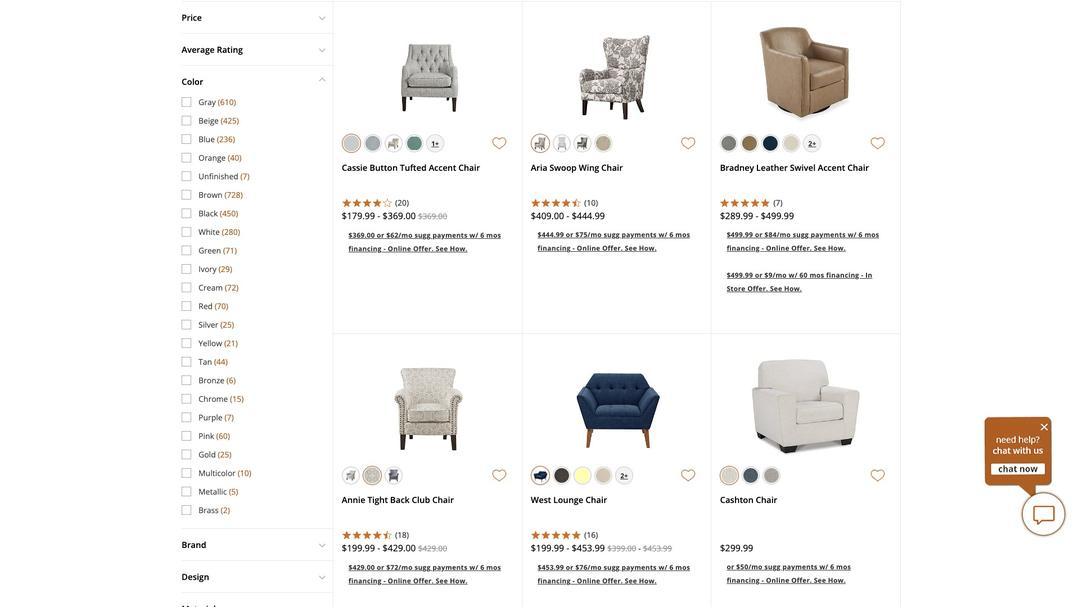 Task type: locate. For each thing, give the bounding box(es) containing it.
mos for $499.99 or $84/mo sugg payments w/ 6 mos financing - online offer. see how.
[[865, 230, 880, 240]]

or for $444.99 or $75/mo sugg payments w/ 6 mos financing - online offer. see how.
[[566, 230, 574, 240]]

see inside or $50/mo sugg payments w/ 6 mos financing - online offer. see how.
[[815, 576, 827, 586]]

sugg inside $499.99 or $84/mo sugg payments w/ 6 mos financing - online offer. see how.
[[793, 230, 809, 240]]

offer. inside $429.00 or $72/mo sugg payments w/ 6 mos financing - online offer. see how.
[[413, 577, 434, 586]]

$499.99 inside $499.99 or $9/mo w/ 60 mos financing - in store offer. see how.
[[727, 271, 754, 280]]

offer. for $444.99 or $75/mo sugg payments w/ 6 mos financing - online offer. see how.
[[603, 244, 623, 253]]

or inside $369.00 or $62/mo sugg payments w/ 6 mos financing - online offer. see how.
[[377, 231, 385, 240]]

(7) right purple
[[225, 413, 234, 423]]

$499.99 up $84/mo
[[761, 210, 795, 222]]

how. inside $499.99 or $84/mo sugg payments w/ 6 mos financing - online offer. see how.
[[829, 244, 846, 253]]

madison park arianna swoop wing chair, multi, large image
[[567, 25, 668, 126]]

store
[[727, 284, 746, 294]]

or
[[566, 230, 574, 240], [756, 230, 763, 240], [377, 231, 385, 240], [756, 271, 763, 280], [727, 563, 735, 572], [377, 563, 385, 573], [566, 563, 574, 573]]

white (280)
[[199, 227, 240, 237]]

cashton chair
[[721, 495, 778, 506]]

or left $62/mo
[[377, 231, 385, 240]]

how. inside $499.99 or $9/mo w/ 60 mos financing - in store offer. see how.
[[785, 284, 803, 294]]

$369.00 down the (20) link
[[418, 211, 448, 222]]

price
[[182, 12, 202, 23]]

gray
[[199, 97, 216, 107]]

1 vertical spatial $444.99
[[538, 230, 564, 240]]

$499.99 inside $499.99 or $84/mo sugg payments w/ 6 mos financing - online offer. see how.
[[727, 230, 754, 240]]

(18)
[[396, 530, 409, 541]]

sugg right $75/mo
[[604, 230, 620, 240]]

$453.99
[[572, 542, 605, 555], [643, 544, 673, 554], [538, 563, 564, 573]]

6 inside $429.00 or $72/mo sugg payments w/ 6 mos financing - online offer. see how.
[[481, 563, 485, 573]]

$369.00 down $179.99
[[349, 231, 375, 240]]

online inside $499.99 or $84/mo sugg payments w/ 6 mos financing - online offer. see how.
[[767, 244, 790, 253]]

mos inside '$444.99 or $75/mo sugg payments w/ 6 mos financing - online offer. see how.'
[[676, 230, 691, 240]]

0 vertical spatial (7)
[[241, 171, 250, 182]]

see for $369.00 or $62/mo sugg payments w/ 6 mos financing - online offer. see how.
[[436, 244, 448, 254]]

1 horizontal spatial $369.00
[[383, 210, 416, 222]]

financing inside $369.00 or $62/mo sugg payments w/ 6 mos financing - online offer. see how.
[[349, 244, 382, 254]]

0 vertical spatial 2+
[[809, 139, 817, 149]]

payments
[[622, 230, 657, 240], [811, 230, 846, 240], [433, 231, 468, 240], [783, 563, 818, 572], [433, 563, 468, 573], [622, 563, 657, 573]]

financing inside $499.99 or $84/mo sugg payments w/ 6 mos financing - online offer. see how.
[[727, 244, 760, 253]]

6 inside $499.99 or $84/mo sugg payments w/ 6 mos financing - online offer. see how.
[[859, 230, 863, 240]]

or left "$50/mo" at bottom
[[727, 563, 735, 572]]

$369.00 down (20)
[[383, 210, 416, 222]]

see
[[625, 244, 638, 253], [815, 244, 827, 253], [436, 244, 448, 254], [771, 284, 783, 294], [815, 576, 827, 586], [436, 577, 448, 586], [625, 577, 638, 586]]

2+ link
[[804, 134, 822, 154], [616, 467, 634, 486]]

$444.99 down $409.00
[[538, 230, 564, 240]]

1 horizontal spatial accent
[[818, 162, 846, 173]]

$199.99 for $199.99 - $429.00
[[342, 542, 375, 555]]

accent right swivel
[[818, 162, 846, 173]]

0 horizontal spatial accent
[[429, 162, 457, 173]]

see for $429.00 or $72/mo sugg payments w/ 6 mos financing - online offer. see how.
[[436, 577, 448, 586]]

(280)
[[222, 227, 240, 237]]

mos
[[676, 230, 691, 240], [865, 230, 880, 240], [487, 231, 501, 240], [810, 271, 825, 280], [837, 563, 852, 572], [487, 563, 501, 573], [676, 563, 691, 573]]

0 horizontal spatial $444.99
[[538, 230, 564, 240]]

$369.00 or $62/mo sugg payments w/ 6 mos financing - online offer. see how.
[[349, 231, 501, 254]]

2 horizontal spatial $453.99
[[643, 544, 673, 554]]

$499.99 or $9/mo w/ 60 mos financing - in store offer. see how. button
[[721, 261, 892, 302]]

1 accent from the left
[[429, 162, 457, 173]]

sugg right $62/mo
[[415, 231, 431, 240]]

financing for $369.00 or $62/mo sugg payments w/ 6 mos financing - online offer. see how.
[[349, 244, 382, 254]]

chair right wing
[[602, 162, 623, 173]]

financing inside '$444.99 or $75/mo sugg payments w/ 6 mos financing - online offer. see how.'
[[538, 244, 571, 253]]

1 horizontal spatial (10)
[[585, 198, 598, 208]]

mos inside $369.00 or $62/mo sugg payments w/ 6 mos financing - online offer. see how.
[[487, 231, 501, 240]]

madison park qwen accent chair, gray, large image
[[377, 25, 479, 126]]

1 $199.99 from the left
[[342, 542, 375, 555]]

tight
[[368, 495, 388, 506]]

financing down "$50/mo" at bottom
[[727, 576, 760, 586]]

back
[[390, 495, 410, 506]]

0 horizontal spatial $429.00
[[349, 563, 375, 573]]

1 vertical spatial (25)
[[218, 450, 232, 460]]

$453.99 down (16) link
[[643, 544, 673, 554]]

2+ for $199.99 - $453.99
[[621, 472, 629, 481]]

cassie button tufted accent chair
[[342, 162, 480, 173]]

1 horizontal spatial 2+ link
[[804, 134, 822, 154]]

or left $72/mo
[[377, 563, 385, 573]]

payments down (10) link
[[622, 230, 657, 240]]

2+
[[809, 139, 817, 149], [621, 472, 629, 481]]

1 horizontal spatial $199.99
[[531, 542, 565, 555]]

offer. inside $499.99 or $9/mo w/ 60 mos financing - in store offer. see how.
[[748, 284, 769, 294]]

financing inside or $50/mo sugg payments w/ 6 mos financing - online offer. see how.
[[727, 576, 760, 586]]

2 vertical spatial (7)
[[225, 413, 234, 423]]

2+ link for $199.99 - $453.99
[[616, 467, 634, 486]]

brass (2)
[[199, 505, 230, 516]]

or for $499.99 or $9/mo w/ 60 mos financing - in store offer. see how.
[[756, 271, 763, 280]]

0 horizontal spatial (7)
[[225, 413, 234, 423]]

(25) right gold
[[218, 450, 232, 460]]

w/ for $444.99 or $75/mo sugg payments w/ 6 mos financing - online offer. see how.
[[659, 230, 668, 240]]

chair
[[459, 162, 480, 173], [602, 162, 623, 173], [848, 162, 870, 173], [433, 495, 454, 506], [586, 495, 608, 506], [756, 495, 778, 506]]

(44)
[[214, 357, 228, 367]]

1 vertical spatial 2+ link
[[616, 467, 634, 486]]

- inside $499.99 or $9/mo w/ 60 mos financing - in store offer. see how.
[[862, 271, 864, 280]]

0 horizontal spatial (10)
[[238, 468, 252, 479]]

offer. inside $499.99 or $84/mo sugg payments w/ 6 mos financing - online offer. see how.
[[792, 244, 813, 253]]

financing inside $429.00 or $72/mo sugg payments w/ 6 mos financing - online offer. see how.
[[349, 577, 382, 586]]

- inside '$444.99 or $75/mo sugg payments w/ 6 mos financing - online offer. see how.'
[[573, 244, 575, 253]]

0 horizontal spatial 2+
[[621, 472, 629, 481]]

2 horizontal spatial $369.00
[[418, 211, 448, 222]]

financing down $289.99
[[727, 244, 760, 253]]

offer. for $369.00 or $62/mo sugg payments w/ 6 mos financing - online offer. see how.
[[413, 244, 434, 254]]

sugg inside $429.00 or $72/mo sugg payments w/ 6 mos financing - online offer. see how.
[[415, 563, 431, 573]]

sugg inside '$444.99 or $75/mo sugg payments w/ 6 mos financing - online offer. see how.'
[[604, 230, 620, 240]]

6 inside $453.99 or $76/mo sugg payments w/ 6 mos financing - online offer. see how.
[[670, 563, 674, 573]]

- left in
[[862, 271, 864, 280]]

mos inside $499.99 or $84/mo sugg payments w/ 6 mos financing - online offer. see how.
[[865, 230, 880, 240]]

financing down $199.99 - $429.00 $429.00
[[349, 577, 382, 586]]

6 for $429.00 or $72/mo sugg payments w/ 6 mos financing - online offer. see how.
[[481, 563, 485, 573]]

or left $84/mo
[[756, 230, 763, 240]]

(2)
[[221, 505, 230, 516]]

1 vertical spatial 2+
[[621, 472, 629, 481]]

w/ for $429.00 or $72/mo sugg payments w/ 6 mos financing - online offer. see how.
[[470, 563, 479, 573]]

accent down 1+ link
[[429, 162, 457, 173]]

online inside $429.00 or $72/mo sugg payments w/ 6 mos financing - online offer. see how.
[[388, 577, 412, 586]]

mos for $453.99 or $76/mo sugg payments w/ 6 mos financing - online offer. see how.
[[676, 563, 691, 573]]

sugg inside or $50/mo sugg payments w/ 6 mos financing - online offer. see how.
[[765, 563, 781, 572]]

or inside '$444.99 or $75/mo sugg payments w/ 6 mos financing - online offer. see how.'
[[566, 230, 574, 240]]

online
[[577, 244, 601, 253], [767, 244, 790, 253], [388, 244, 412, 254], [767, 576, 790, 586], [388, 577, 412, 586], [577, 577, 601, 586]]

$199.99 down the '4.9' image
[[531, 542, 565, 555]]

$453.99 inside $199.99 - $453.99 $399.00 - $453.99
[[643, 544, 673, 554]]

leather
[[757, 162, 788, 173]]

$369.00
[[383, 210, 416, 222], [418, 211, 448, 222], [349, 231, 375, 240]]

1 horizontal spatial 2+
[[809, 139, 817, 149]]

unfinished (7)
[[199, 171, 250, 182]]

- inside $453.99 or $76/mo sugg payments w/ 6 mos financing - online offer. see how.
[[573, 577, 575, 586]]

2 accent from the left
[[818, 162, 846, 173]]

payments for $453.99 or $76/mo sugg payments w/ 6 mos financing - online offer. see how.
[[622, 563, 657, 573]]

mos for $444.99 or $75/mo sugg payments w/ 6 mos financing - online offer. see how.
[[676, 230, 691, 240]]

- down 5.0 image
[[756, 210, 759, 222]]

see inside $499.99 or $84/mo sugg payments w/ 6 mos financing - online offer. see how.
[[815, 244, 827, 253]]

(20)
[[396, 198, 409, 208]]

online for $499.99 or $84/mo sugg payments w/ 6 mos financing - online offer. see how.
[[767, 244, 790, 253]]

6 inside or $50/mo sugg payments w/ 6 mos financing - online offer. see how.
[[831, 563, 835, 572]]

black
[[199, 208, 218, 219]]

offer. inside $453.99 or $76/mo sugg payments w/ 6 mos financing - online offer. see how.
[[603, 577, 623, 586]]

0 horizontal spatial $199.99
[[342, 542, 375, 555]]

or for $429.00 or $72/mo sugg payments w/ 6 mos financing - online offer. see how.
[[377, 563, 385, 573]]

sugg down the $399.00
[[604, 563, 620, 573]]

mos inside $453.99 or $76/mo sugg payments w/ 6 mos financing - online offer. see how.
[[676, 563, 691, 573]]

sugg inside $453.99 or $76/mo sugg payments w/ 6 mos financing - online offer. see how.
[[604, 563, 620, 573]]

$499.99 or $84/mo sugg payments w/ 6 mos financing - online offer. see how.
[[727, 230, 880, 253]]

financing down the '4.9' image
[[538, 577, 571, 586]]

- down 4.6 image
[[378, 542, 381, 555]]

gold (25)
[[199, 450, 232, 460]]

payments inside $453.99 or $76/mo sugg payments w/ 6 mos financing - online offer. see how.
[[622, 563, 657, 573]]

bronze
[[199, 375, 225, 386]]

see inside $369.00 or $62/mo sugg payments w/ 6 mos financing - online offer. see how.
[[436, 244, 448, 254]]

annie tight back club chair link
[[342, 495, 454, 506]]

1 vertical spatial (10)
[[238, 468, 252, 479]]

average
[[182, 44, 215, 55]]

1 horizontal spatial $429.00
[[383, 542, 416, 555]]

how. for $453.99 or $76/mo sugg payments w/ 6 mos financing - online offer. see how.
[[639, 577, 657, 586]]

$499.99 up store at top right
[[727, 271, 754, 280]]

financing inside $453.99 or $76/mo sugg payments w/ 6 mos financing - online offer. see how.
[[538, 577, 571, 586]]

$9/mo
[[765, 271, 787, 280]]

(70)
[[215, 301, 228, 312]]

w/ for $453.99 or $76/mo sugg payments w/ 6 mos financing - online offer. see how.
[[659, 563, 668, 573]]

how. inside $369.00 or $62/mo sugg payments w/ 6 mos financing - online offer. see how.
[[450, 244, 468, 254]]

1 vertical spatial $499.99
[[727, 230, 754, 240]]

offer. inside $369.00 or $62/mo sugg payments w/ 6 mos financing - online offer. see how.
[[413, 244, 434, 254]]

accent for $179.99 - $369.00
[[429, 162, 457, 173]]

offer. inside '$444.99 or $75/mo sugg payments w/ 6 mos financing - online offer. see how.'
[[603, 244, 623, 253]]

2 horizontal spatial $429.00
[[418, 544, 448, 554]]

offer.
[[603, 244, 623, 253], [792, 244, 813, 253], [413, 244, 434, 254], [748, 284, 769, 294], [792, 576, 813, 586], [413, 577, 434, 586], [603, 577, 623, 586]]

$499.99 down $289.99
[[727, 230, 754, 240]]

$453.99 down (16)
[[572, 542, 605, 555]]

beige
[[199, 115, 219, 126]]

online inside '$444.99 or $75/mo sugg payments w/ 6 mos financing - online offer. see how.'
[[577, 244, 601, 253]]

0 horizontal spatial $453.99
[[538, 563, 564, 573]]

$444.99 up $75/mo
[[572, 210, 605, 222]]

6 inside $369.00 or $62/mo sugg payments w/ 6 mos financing - online offer. see how.
[[481, 231, 485, 240]]

blue (236)
[[199, 134, 235, 145]]

offer. inside or $50/mo sugg payments w/ 6 mos financing - online offer. see how.
[[792, 576, 813, 586]]

red
[[199, 301, 213, 312]]

sugg inside $369.00 or $62/mo sugg payments w/ 6 mos financing - online offer. see how.
[[415, 231, 431, 240]]

online inside $369.00 or $62/mo sugg payments w/ 6 mos financing - online offer. see how.
[[388, 244, 412, 254]]

2 $199.99 from the left
[[531, 542, 565, 555]]

financing left in
[[827, 271, 860, 280]]

aria swoop wing chair
[[531, 162, 623, 173]]

$429.00 inside $429.00 or $72/mo sugg payments w/ 6 mos financing - online offer. see how.
[[349, 563, 375, 573]]

gold
[[199, 450, 216, 460]]

offer. for $429.00 or $72/mo sugg payments w/ 6 mos financing - online offer. see how.
[[413, 577, 434, 586]]

6 inside '$444.99 or $75/mo sugg payments w/ 6 mos financing - online offer. see how.'
[[670, 230, 674, 240]]

$429.00 or $72/mo sugg payments w/ 6 mos financing - online offer. see how.
[[349, 563, 501, 586]]

$399.00
[[608, 544, 637, 554]]

payments right "$50/mo" at bottom
[[783, 563, 818, 572]]

(10)
[[585, 198, 598, 208], [238, 468, 252, 479]]

$369.00 inside '$179.99 - $369.00 $369.00'
[[418, 211, 448, 222]]

0 horizontal spatial 2+ link
[[616, 467, 634, 486]]

online inside $453.99 or $76/mo sugg payments w/ 6 mos financing - online offer. see how.
[[577, 577, 601, 586]]

how. inside $429.00 or $72/mo sugg payments w/ 6 mos financing - online offer. see how.
[[450, 577, 468, 586]]

6 for $369.00 or $62/mo sugg payments w/ 6 mos financing - online offer. see how.
[[481, 231, 485, 240]]

0 vertical spatial (25)
[[221, 320, 234, 330]]

see inside '$444.99 or $75/mo sugg payments w/ 6 mos financing - online offer. see how.'
[[625, 244, 638, 253]]

ivory (29)
[[199, 264, 232, 275]]

$429.00 down (18)
[[383, 542, 416, 555]]

payments down the $399.00
[[622, 563, 657, 573]]

(25) for gold (25)
[[218, 450, 232, 460]]

$453.99 down the '4.9' image
[[538, 563, 564, 573]]

1 horizontal spatial (7)
[[241, 171, 250, 182]]

or inside $499.99 or $9/mo w/ 60 mos financing - in store offer. see how.
[[756, 271, 763, 280]]

2 horizontal spatial (7)
[[774, 198, 783, 208]]

payments inside $429.00 or $72/mo sugg payments w/ 6 mos financing - online offer. see how.
[[433, 563, 468, 573]]

mos inside $429.00 or $72/mo sugg payments w/ 6 mos financing - online offer. see how.
[[487, 563, 501, 573]]

offer. for $453.99 or $76/mo sugg payments w/ 6 mos financing - online offer. see how.
[[603, 577, 623, 586]]

cream
[[199, 283, 223, 293]]

2+ link for $289.99 - $499.99
[[804, 134, 822, 154]]

sugg for $444.99 or $75/mo sugg payments w/ 6 mos financing - online offer. see how.
[[604, 230, 620, 240]]

how. inside '$444.99 or $75/mo sugg payments w/ 6 mos financing - online offer. see how.'
[[639, 244, 657, 253]]

(236)
[[217, 134, 235, 145]]

(20) link
[[396, 198, 514, 209]]

or left $75/mo
[[566, 230, 574, 240]]

sugg right "$50/mo" at bottom
[[765, 563, 781, 572]]

or inside $499.99 or $84/mo sugg payments w/ 6 mos financing - online offer. see how.
[[756, 230, 763, 240]]

or left the $9/mo
[[756, 271, 763, 280]]

w/ inside $429.00 or $72/mo sugg payments w/ 6 mos financing - online offer. see how.
[[470, 563, 479, 573]]

- down $289.99 - $499.99
[[762, 244, 765, 253]]

(10) up $409.00 - $444.99
[[585, 198, 598, 208]]

bradney leather swivel accent chair
[[721, 162, 870, 173]]

payments down (7) 'link'
[[811, 230, 846, 240]]

- down $199.99 - $429.00 $429.00
[[384, 577, 386, 586]]

- down $409.00 - $444.99
[[573, 244, 575, 253]]

(7) for purple (7)
[[225, 413, 234, 423]]

in
[[866, 271, 873, 280]]

payments inside $369.00 or $62/mo sugg payments w/ 6 mos financing - online offer. see how.
[[433, 231, 468, 240]]

online for $453.99 or $76/mo sugg payments w/ 6 mos financing - online offer. see how.
[[577, 577, 601, 586]]

$499.99 or $84/mo sugg payments w/ 6 mos financing - online offer. see how. button
[[721, 221, 892, 261]]

$289.99 - $499.99
[[721, 210, 795, 222]]

see for $444.99 or $75/mo sugg payments w/ 6 mos financing - online offer. see how.
[[625, 244, 638, 253]]

w/ inside '$444.99 or $75/mo sugg payments w/ 6 mos financing - online offer. see how.'
[[659, 230, 668, 240]]

orange (40)
[[199, 153, 242, 163]]

0 horizontal spatial $369.00
[[349, 231, 375, 240]]

0 vertical spatial 2+ link
[[804, 134, 822, 154]]

- down $199.99 - $453.99 $399.00 - $453.99
[[573, 577, 575, 586]]

(7) down '(40)'
[[241, 171, 250, 182]]

financing down $409.00
[[538, 244, 571, 253]]

2+ for $289.99 - $499.99
[[809, 139, 817, 149]]

financing down $179.99
[[349, 244, 382, 254]]

- down (16) link
[[639, 544, 641, 554]]

(25) right silver
[[221, 320, 234, 330]]

payments down the (20) link
[[433, 231, 468, 240]]

or left $76/mo
[[566, 563, 574, 573]]

accent
[[429, 162, 457, 173], [818, 162, 846, 173]]

$444.99 or $75/mo sugg payments w/ 6 mos financing - online offer. see how. button
[[531, 221, 703, 261]]

(450)
[[220, 208, 238, 219]]

$499.99 for $84/mo
[[727, 230, 754, 240]]

1 horizontal spatial $444.99
[[572, 210, 605, 222]]

$444.99
[[572, 210, 605, 222], [538, 230, 564, 240]]

sugg for $369.00 or $62/mo sugg payments w/ 6 mos financing - online offer. see how.
[[415, 231, 431, 240]]

payments for $429.00 or $72/mo sugg payments w/ 6 mos financing - online offer. see how.
[[433, 563, 468, 573]]

sugg right $72/mo
[[415, 563, 431, 573]]

silver (25)
[[199, 320, 234, 330]]

$199.99 down 4.6 image
[[342, 542, 375, 555]]

or inside $429.00 or $72/mo sugg payments w/ 6 mos financing - online offer. see how.
[[377, 563, 385, 573]]

w/ inside $453.99 or $76/mo sugg payments w/ 6 mos financing - online offer. see how.
[[659, 563, 668, 573]]

financing for $444.99 or $75/mo sugg payments w/ 6 mos financing - online offer. see how.
[[538, 244, 571, 253]]

payments inside '$444.99 or $75/mo sugg payments w/ 6 mos financing - online offer. see how.'
[[622, 230, 657, 240]]

financing inside $499.99 or $9/mo w/ 60 mos financing - in store offer. see how.
[[827, 271, 860, 280]]

payments inside or $50/mo sugg payments w/ 6 mos financing - online offer. see how.
[[783, 563, 818, 572]]

sugg right $84/mo
[[793, 230, 809, 240]]

payments for $444.99 or $75/mo sugg payments w/ 6 mos financing - online offer. see how.
[[622, 230, 657, 240]]

swoop
[[550, 162, 577, 173]]

purple
[[199, 413, 223, 423]]

$453.99 or $76/mo sugg payments w/ 6 mos financing - online offer. see how.
[[538, 563, 691, 586]]

(10) up (5)
[[238, 468, 252, 479]]

see inside $429.00 or $72/mo sugg payments w/ 6 mos financing - online offer. see how.
[[436, 577, 448, 586]]

(21)
[[224, 338, 238, 349]]

0 vertical spatial $499.99
[[761, 210, 795, 222]]

how. for $444.99 or $75/mo sugg payments w/ 6 mos financing - online offer. see how.
[[639, 244, 657, 253]]

purple (7)
[[199, 413, 234, 423]]

payments inside $499.99 or $84/mo sugg payments w/ 6 mos financing - online offer. see how.
[[811, 230, 846, 240]]

yellow (21)
[[199, 338, 238, 349]]

offer. for $499.99 or $84/mo sugg payments w/ 6 mos financing - online offer. see how.
[[792, 244, 813, 253]]

cashton
[[721, 495, 754, 506]]

(7) up $289.99 - $499.99
[[774, 198, 783, 208]]

- down '$179.99 - $369.00 $369.00'
[[384, 244, 386, 254]]

orange
[[199, 153, 226, 163]]

payments down '(18)' link in the left of the page
[[433, 563, 468, 573]]

w/ inside or $50/mo sugg payments w/ 6 mos financing - online offer. see how.
[[820, 563, 829, 572]]

$429.00 down 4.6 image
[[349, 563, 375, 573]]

see inside $453.99 or $76/mo sugg payments w/ 6 mos financing - online offer. see how.
[[625, 577, 638, 586]]

2 vertical spatial $499.99
[[727, 271, 754, 280]]

$499.99
[[761, 210, 795, 222], [727, 230, 754, 240], [727, 271, 754, 280]]

6
[[670, 230, 674, 240], [859, 230, 863, 240], [481, 231, 485, 240], [831, 563, 835, 572], [481, 563, 485, 573], [670, 563, 674, 573]]

online for $429.00 or $72/mo sugg payments w/ 6 mos financing - online offer. see how.
[[388, 577, 412, 586]]

$429.00 down '(18)' link in the left of the page
[[418, 544, 448, 554]]

$369.00 or $62/mo sugg payments w/ 6 mos financing - online offer. see how. button
[[342, 221, 514, 262]]

or inside $453.99 or $76/mo sugg payments w/ 6 mos financing - online offer. see how.
[[566, 563, 574, 573]]

chair right club
[[433, 495, 454, 506]]

color
[[182, 76, 203, 87]]

- down "$50/mo" at bottom
[[762, 576, 765, 586]]

rating
[[217, 44, 243, 55]]

w/ inside $499.99 or $84/mo sugg payments w/ 6 mos financing - online offer. see how.
[[848, 230, 857, 240]]

unfinished
[[199, 171, 239, 182]]

0 vertical spatial (10)
[[585, 198, 598, 208]]

w/ inside $369.00 or $62/mo sugg payments w/ 6 mos financing - online offer. see how.
[[470, 231, 479, 240]]

(7) for unfinished (7)
[[241, 171, 250, 182]]

1 vertical spatial (7)
[[774, 198, 783, 208]]

how. inside $453.99 or $76/mo sugg payments w/ 6 mos financing - online offer. see how.
[[639, 577, 657, 586]]

multicolor
[[199, 468, 236, 479]]



Task type: vqa. For each thing, say whether or not it's contained in the screenshot.


Task type: describe. For each thing, give the bounding box(es) containing it.
60
[[800, 271, 808, 280]]

chrome
[[199, 394, 228, 405]]

west
[[531, 495, 552, 506]]

w/ for $499.99 or $84/mo sugg payments w/ 6 mos financing - online offer. see how.
[[848, 230, 857, 240]]

$369.00 inside $369.00 or $62/mo sugg payments w/ 6 mos financing - online offer. see how.
[[349, 231, 375, 240]]

or for $369.00 or $62/mo sugg payments w/ 6 mos financing - online offer. see how.
[[377, 231, 385, 240]]

w/ for $369.00 or $62/mo sugg payments w/ 6 mos financing - online offer. see how.
[[470, 231, 479, 240]]

- down the '4.9' image
[[567, 542, 570, 555]]

(25) for silver (25)
[[221, 320, 234, 330]]

$84/mo
[[765, 230, 791, 240]]

sugg for $429.00 or $72/mo sugg payments w/ 6 mos financing - online offer. see how.
[[415, 563, 431, 573]]

5.0 image
[[721, 198, 771, 207]]

multicolor (10)
[[199, 468, 252, 479]]

how. for $369.00 or $62/mo sugg payments w/ 6 mos financing - online offer. see how.
[[450, 244, 468, 254]]

online for $369.00 or $62/mo sugg payments w/ 6 mos financing - online offer. see how.
[[388, 244, 412, 254]]

mos inside $499.99 or $9/mo w/ 60 mos financing - in store offer. see how.
[[810, 271, 825, 280]]

or $50/mo sugg payments w/ 6 mos financing - online offer. see how. button
[[721, 553, 892, 594]]

brown (728)
[[199, 190, 243, 200]]

button
[[370, 162, 398, 173]]

cashton chair, snow, large image
[[750, 357, 863, 459]]

6 for $444.99 or $75/mo sugg payments w/ 6 mos financing - online offer. see how.
[[670, 230, 674, 240]]

bradney swivel accent chair, tumbleweed, large image
[[758, 25, 855, 126]]

(16) link
[[585, 530, 703, 542]]

ivory
[[199, 264, 217, 275]]

see for $453.99 or $76/mo sugg payments w/ 6 mos financing - online offer. see how.
[[625, 577, 638, 586]]

black (450)
[[199, 208, 238, 219]]

brand
[[182, 540, 206, 551]]

metallic
[[199, 487, 227, 497]]

pink
[[199, 431, 214, 442]]

how. for $499.99 or $84/mo sugg payments w/ 6 mos financing - online offer. see how.
[[829, 244, 846, 253]]

(15)
[[230, 394, 244, 405]]

how. for $429.00 or $72/mo sugg payments w/ 6 mos financing - online offer. see how.
[[450, 577, 468, 586]]

- inside or $50/mo sugg payments w/ 6 mos financing - online offer. see how.
[[762, 576, 765, 586]]

w/ inside $499.99 or $9/mo w/ 60 mos financing - in store offer. see how.
[[789, 271, 798, 280]]

6 for $453.99 or $76/mo sugg payments w/ 6 mos financing - online offer. see how.
[[670, 563, 674, 573]]

$499.99 for $9/mo
[[727, 271, 754, 280]]

$199.99 - $429.00 $429.00
[[342, 542, 448, 555]]

(6)
[[227, 375, 236, 386]]

sugg for $453.99 or $76/mo sugg payments w/ 6 mos financing - online offer. see how.
[[604, 563, 620, 573]]

chrome (15)
[[199, 394, 244, 405]]

$179.99
[[342, 210, 375, 222]]

- inside $199.99 - $453.99 $399.00 - $453.99
[[639, 544, 641, 554]]

how. inside or $50/mo sugg payments w/ 6 mos financing - online offer. see how.
[[829, 576, 846, 586]]

design
[[182, 572, 209, 583]]

mos for $369.00 or $62/mo sugg payments w/ 6 mos financing - online offer. see how.
[[487, 231, 501, 240]]

cassie
[[342, 162, 368, 173]]

pink (60)
[[199, 431, 230, 442]]

financing for $499.99 or $84/mo sugg payments w/ 6 mos financing - online offer. see how.
[[727, 244, 760, 253]]

accent for $289.99 - $499.99
[[818, 162, 846, 173]]

chair right lounge
[[586, 495, 608, 506]]

$429.00 inside $199.99 - $429.00 $429.00
[[418, 544, 448, 554]]

metallic (5)
[[199, 487, 238, 497]]

1+ link
[[426, 134, 444, 154]]

bradney leather swivel accent chair link
[[721, 162, 870, 173]]

see for $499.99 or $84/mo sugg payments w/ 6 mos financing - online offer. see how.
[[815, 244, 827, 253]]

$499.99 or $9/mo w/ 60 mos financing - in store offer. see how.
[[727, 271, 873, 294]]

cassie button tufted accent chair link
[[342, 162, 480, 173]]

wing
[[579, 162, 600, 173]]

$76/mo
[[576, 563, 602, 573]]

(60)
[[216, 431, 230, 442]]

bradney
[[721, 162, 755, 173]]

club
[[412, 495, 430, 506]]

or for $453.99 or $76/mo sugg payments w/ 6 mos financing - online offer. see how.
[[566, 563, 574, 573]]

(16)
[[585, 530, 598, 541]]

4.0 image
[[342, 198, 393, 207]]

mos inside or $50/mo sugg payments w/ 6 mos financing - online offer. see how.
[[837, 563, 852, 572]]

$75/mo
[[576, 230, 602, 240]]

sugg for $499.99 or $84/mo sugg payments w/ 6 mos financing - online offer. see how.
[[793, 230, 809, 240]]

tan
[[199, 357, 212, 367]]

ink+ivy newport lounge chair, blue, large image
[[567, 357, 668, 459]]

financing for $429.00 or $72/mo sugg payments w/ 6 mos financing - online offer. see how.
[[349, 577, 382, 586]]

see inside $499.99 or $9/mo w/ 60 mos financing - in store offer. see how.
[[771, 284, 783, 294]]

tan (44)
[[199, 357, 228, 367]]

chair right cashton
[[756, 495, 778, 506]]

$179.99 - $369.00 $369.00
[[342, 210, 448, 222]]

4.6 image
[[342, 531, 393, 540]]

- down 4.4 image
[[567, 210, 570, 222]]

- inside $369.00 or $62/mo sugg payments w/ 6 mos financing - online offer. see how.
[[384, 244, 386, 254]]

west lounge chair link
[[531, 495, 608, 506]]

madison park brooke tight back club chair, natural, large image
[[377, 357, 479, 459]]

$199.99 for $199.99 - $453.99
[[531, 542, 565, 555]]

$453.99 inside $453.99 or $76/mo sugg payments w/ 6 mos financing - online offer. see how.
[[538, 563, 564, 573]]

or inside or $50/mo sugg payments w/ 6 mos financing - online offer. see how.
[[727, 563, 735, 572]]

6 for $499.99 or $84/mo sugg payments w/ 6 mos financing - online offer. see how.
[[859, 230, 863, 240]]

$50/mo
[[737, 563, 763, 572]]

$444.99 inside '$444.99 or $75/mo sugg payments w/ 6 mos financing - online offer. see how.'
[[538, 230, 564, 240]]

- inside $499.99 or $84/mo sugg payments w/ 6 mos financing - online offer. see how.
[[762, 244, 765, 253]]

(18) link
[[396, 530, 514, 542]]

payments for $499.99 or $84/mo sugg payments w/ 6 mos financing - online offer. see how.
[[811, 230, 846, 240]]

chair up (7) 'link'
[[848, 162, 870, 173]]

chat bubble mobile view image
[[1022, 492, 1067, 537]]

mos for $429.00 or $72/mo sugg payments w/ 6 mos financing - online offer. see how.
[[487, 563, 501, 573]]

(7) inside 'link'
[[774, 198, 783, 208]]

$72/mo
[[387, 563, 413, 573]]

(29)
[[219, 264, 232, 275]]

chair up the (20) link
[[459, 162, 480, 173]]

1 horizontal spatial $453.99
[[572, 542, 605, 555]]

dialogue message for liveperson image
[[985, 417, 1053, 498]]

(425)
[[221, 115, 239, 126]]

4.9 image
[[531, 531, 582, 540]]

0 vertical spatial $444.99
[[572, 210, 605, 222]]

$409.00
[[531, 210, 565, 222]]

financing for $453.99 or $76/mo sugg payments w/ 6 mos financing - online offer. see how.
[[538, 577, 571, 586]]

aria
[[531, 162, 548, 173]]

green (71)
[[199, 245, 237, 256]]

online for $444.99 or $75/mo sugg payments w/ 6 mos financing - online offer. see how.
[[577, 244, 601, 253]]

$299.99
[[721, 542, 754, 555]]

red (70)
[[199, 301, 228, 312]]

payments for $369.00 or $62/mo sugg payments w/ 6 mos financing - online offer. see how.
[[433, 231, 468, 240]]

(610)
[[218, 97, 236, 107]]

average rating
[[182, 44, 243, 55]]

$429.00 or $72/mo sugg payments w/ 6 mos financing - online offer. see how. button
[[342, 554, 514, 594]]

$62/mo
[[387, 231, 413, 240]]

(5)
[[229, 487, 238, 497]]

4.4 image
[[531, 198, 582, 207]]

$444.99 or $75/mo sugg payments w/ 6 mos financing - online offer. see how.
[[538, 230, 691, 253]]

- inside $429.00 or $72/mo sugg payments w/ 6 mos financing - online offer. see how.
[[384, 577, 386, 586]]

online inside or $50/mo sugg payments w/ 6 mos financing - online offer. see how.
[[767, 576, 790, 586]]

swivel
[[791, 162, 816, 173]]

green
[[199, 245, 221, 256]]

west lounge chair
[[531, 495, 608, 506]]

annie tight back club chair
[[342, 495, 454, 506]]

or for $499.99 or $84/mo sugg payments w/ 6 mos financing - online offer. see how.
[[756, 230, 763, 240]]

gray (610)
[[199, 97, 236, 107]]

brown
[[199, 190, 223, 200]]

1+
[[432, 139, 439, 149]]

- down 4.0 image
[[378, 210, 381, 222]]

white
[[199, 227, 220, 237]]

$289.99
[[721, 210, 754, 222]]



